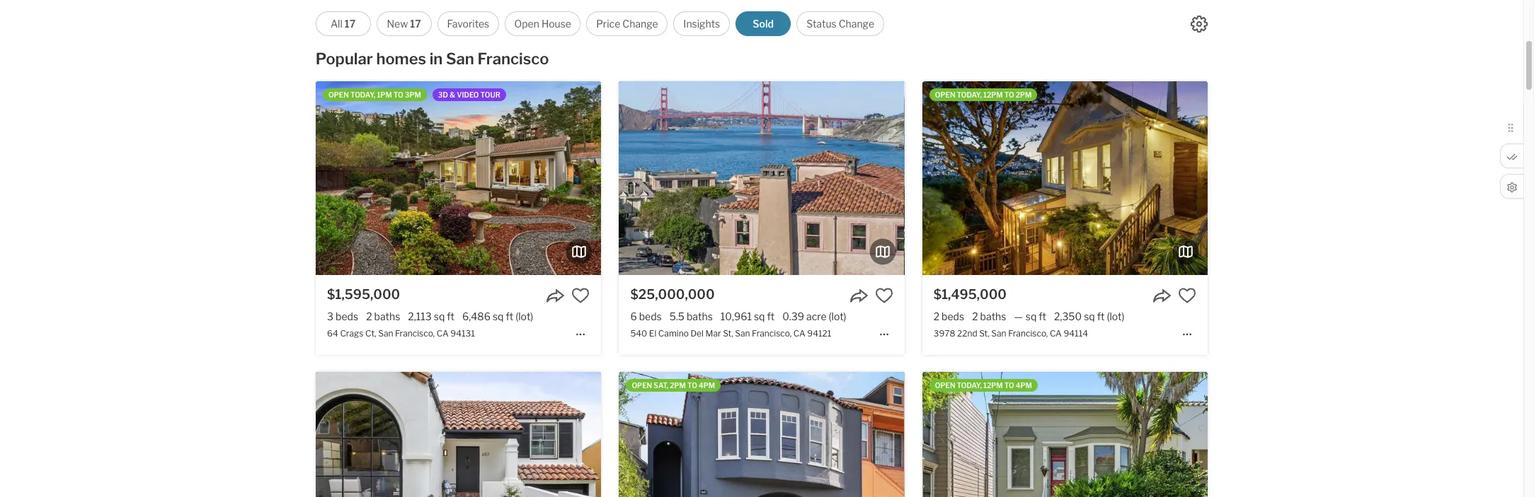 Task type: vqa. For each thing, say whether or not it's contained in the screenshot.
ask a question link
no



Task type: describe. For each thing, give the bounding box(es) containing it.
3 beds
[[327, 311, 358, 323]]

Price Change radio
[[587, 11, 668, 36]]

ft for 2,113 sq ft
[[447, 311, 455, 323]]

all 17
[[331, 18, 356, 30]]

status
[[807, 18, 837, 30]]

open sat, 2pm to 4pm
[[632, 382, 715, 390]]

sq for 2,350
[[1084, 311, 1095, 323]]

3978 22nd st, san francisco, ca 94114
[[934, 329, 1088, 339]]

94121
[[807, 329, 832, 339]]

6,486 sq ft (lot)
[[462, 311, 533, 323]]

ct,
[[365, 329, 376, 339]]

ca for $1,595,000
[[437, 329, 449, 339]]

sq for —
[[1026, 311, 1037, 323]]

17 for new 17
[[410, 18, 421, 30]]

to for open sat, 2pm to 4pm
[[688, 382, 697, 390]]

open
[[514, 18, 540, 30]]

3 photo of 64 crags ct, san francisco, ca 94131 image from the left
[[601, 81, 887, 275]]

new
[[387, 18, 408, 30]]

5.5
[[670, 311, 685, 323]]

3 photo of 687 london st, san francisco, ca 94112 image from the left
[[905, 373, 1190, 498]]

san for 64
[[378, 329, 393, 339]]

ft for 6,486 sq ft (lot)
[[506, 311, 514, 323]]

favorite button checkbox
[[572, 287, 590, 305]]

beds for $1,595,000
[[336, 311, 358, 323]]

francisco, for $1,495,000
[[1009, 329, 1048, 339]]

2 photo of 3941 23rd st, san francisco, ca 94114 image from the left
[[922, 373, 1208, 498]]

ft for 10,961 sq ft
[[767, 311, 775, 323]]

10,961
[[721, 311, 752, 323]]

4pm for open today, 12pm to 4pm
[[1016, 382, 1032, 390]]

64 crags ct, san francisco, ca 94131
[[327, 329, 475, 339]]

0.39
[[783, 311, 804, 323]]

open today, 12pm to 4pm
[[935, 382, 1032, 390]]

1 photo of 540 el camino del mar st, san francisco, ca 94121 image from the left
[[334, 81, 619, 275]]

(lot) for $1,495,000
[[1107, 311, 1125, 323]]

favorites
[[447, 18, 489, 30]]

to for open today, 12pm to 4pm
[[1005, 382, 1015, 390]]

3d & video tour
[[438, 91, 501, 99]]

today, for $1,495,000
[[957, 91, 982, 99]]

6 beds
[[631, 311, 662, 323]]

favorite button image for $1,595,000
[[572, 287, 590, 305]]

to for open today, 12pm to 2pm
[[1005, 91, 1015, 99]]

price
[[596, 18, 621, 30]]

open for open today, 12pm to 2pm
[[935, 91, 956, 99]]

94114
[[1064, 329, 1088, 339]]

2 ca from the left
[[794, 329, 806, 339]]

1 photo of 3941 23rd st, san francisco, ca 94114 image from the left
[[637, 373, 923, 498]]

2 photo of 64 crags ct, san francisco, ca 94131 image from the left
[[316, 81, 601, 275]]

baths for $25,000,000
[[687, 311, 713, 323]]

beds for $1,495,000
[[942, 311, 965, 323]]

1 photo of 3978 22nd st, san francisco, ca 94114 image from the left
[[637, 81, 923, 275]]

2 (lot) from the left
[[829, 311, 847, 323]]

option group containing all
[[316, 11, 885, 36]]

open for open sat, 2pm to 4pm
[[632, 382, 652, 390]]

1 photo of 64 crags ct, san francisco, ca 94131 image from the left
[[31, 81, 316, 275]]

ca for $1,495,000
[[1050, 329, 1062, 339]]

new 17
[[387, 18, 421, 30]]

status change
[[807, 18, 875, 30]]

ft for — sq ft
[[1039, 311, 1047, 323]]

Insights radio
[[674, 11, 730, 36]]

3d
[[438, 91, 448, 99]]

94131
[[451, 329, 475, 339]]

1 st, from the left
[[723, 329, 733, 339]]

3 photo of 540 el camino del mar st, san francisco, ca 94121 image from the left
[[905, 81, 1190, 275]]

Favorites radio
[[437, 11, 499, 36]]

favorite button image for $25,000,000
[[875, 287, 893, 305]]

&
[[450, 91, 455, 99]]

$1,595,000
[[327, 288, 400, 302]]

del
[[691, 329, 704, 339]]

Status Change radio
[[797, 11, 885, 36]]

—
[[1014, 311, 1023, 323]]

540 el camino del mar st, san francisco, ca 94121
[[631, 329, 832, 339]]

camino
[[658, 329, 689, 339]]

6,486
[[462, 311, 491, 323]]

2,350
[[1054, 311, 1082, 323]]

— sq ft
[[1014, 311, 1047, 323]]

1 photo of 687 london st, san francisco, ca 94112 image from the left
[[334, 373, 619, 498]]

3 photo of 3978 22nd st, san francisco, ca 94114 image from the left
[[1208, 81, 1493, 275]]

2 photo of 657 los palmos dr, san francisco, ca 94127 image from the left
[[316, 373, 601, 498]]

Sold radio
[[736, 11, 791, 36]]

ft for 2,350 sq ft (lot)
[[1097, 311, 1105, 323]]

san down 10,961 sq ft
[[735, 329, 750, 339]]

3 photo of 3941 23rd st, san francisco, ca 94114 image from the left
[[1208, 373, 1493, 498]]

2 photo of 687 london st, san francisco, ca 94112 image from the left
[[619, 373, 905, 498]]

video
[[457, 91, 479, 99]]

open today, 12pm to 2pm
[[935, 91, 1032, 99]]

2,350 sq ft (lot)
[[1054, 311, 1125, 323]]

open house
[[514, 18, 571, 30]]

2 for $1,595,000
[[366, 311, 372, 323]]

12pm for 2pm
[[984, 91, 1003, 99]]



Task type: locate. For each thing, give the bounding box(es) containing it.
2 baths from the left
[[687, 311, 713, 323]]

2,113
[[408, 311, 432, 323]]

1 4pm from the left
[[699, 382, 715, 390]]

0 horizontal spatial francisco,
[[395, 329, 435, 339]]

acre
[[807, 311, 827, 323]]

sq right 2,113
[[434, 311, 445, 323]]

el
[[649, 329, 657, 339]]

photo of 687 london st, san francisco, ca 94112 image
[[334, 373, 619, 498], [619, 373, 905, 498], [905, 373, 1190, 498]]

1 12pm from the top
[[984, 91, 1003, 99]]

photo of 657 los palmos dr, san francisco, ca 94127 image
[[31, 373, 316, 498], [316, 373, 601, 498], [601, 373, 887, 498]]

22nd
[[957, 329, 978, 339]]

2 for $1,495,000
[[972, 311, 978, 323]]

san
[[446, 50, 474, 68], [378, 329, 393, 339], [735, 329, 750, 339], [992, 329, 1007, 339]]

francisco, down 0.39
[[752, 329, 792, 339]]

1 horizontal spatial 4pm
[[1016, 382, 1032, 390]]

photo of 3978 22nd st, san francisco, ca 94114 image
[[637, 81, 923, 275], [922, 81, 1208, 275], [1208, 81, 1493, 275]]

2 baths for $1,595,000
[[366, 311, 400, 323]]

2
[[366, 311, 372, 323], [934, 311, 940, 323], [972, 311, 978, 323]]

17 for all 17
[[345, 18, 356, 30]]

17 inside new option
[[410, 18, 421, 30]]

favorite button checkbox
[[875, 287, 893, 305], [1178, 287, 1197, 305]]

1 horizontal spatial (lot)
[[829, 311, 847, 323]]

2 4pm from the left
[[1016, 382, 1032, 390]]

change for price change
[[623, 18, 658, 30]]

3 sq from the left
[[754, 311, 765, 323]]

st, right 22nd
[[980, 329, 990, 339]]

2 horizontal spatial favorite button image
[[1178, 287, 1197, 305]]

12pm for 4pm
[[984, 382, 1003, 390]]

ca left '94131'
[[437, 329, 449, 339]]

3 photo of 657 los palmos dr, san francisco, ca 94127 image from the left
[[601, 373, 887, 498]]

1 horizontal spatial change
[[839, 18, 875, 30]]

san for popular
[[446, 50, 474, 68]]

4 sq from the left
[[1026, 311, 1037, 323]]

tour
[[481, 91, 501, 99]]

st, right mar
[[723, 329, 733, 339]]

All radio
[[316, 11, 371, 36]]

ft
[[447, 311, 455, 323], [506, 311, 514, 323], [767, 311, 775, 323], [1039, 311, 1047, 323], [1097, 311, 1105, 323]]

2 change from the left
[[839, 18, 875, 30]]

beds
[[336, 311, 358, 323], [639, 311, 662, 323], [942, 311, 965, 323]]

sq for 2,113
[[434, 311, 445, 323]]

beds right 6 at the left bottom
[[639, 311, 662, 323]]

2 horizontal spatial ca
[[1050, 329, 1062, 339]]

baths up 3978 22nd st, san francisco, ca 94114
[[980, 311, 1007, 323]]

ca down 0.39
[[794, 329, 806, 339]]

1 ca from the left
[[437, 329, 449, 339]]

2 beds
[[934, 311, 965, 323]]

francisco, down — sq ft
[[1009, 329, 1048, 339]]

1 horizontal spatial 2pm
[[1016, 91, 1032, 99]]

2 horizontal spatial beds
[[942, 311, 965, 323]]

(lot)
[[516, 311, 533, 323], [829, 311, 847, 323], [1107, 311, 1125, 323]]

1 francisco, from the left
[[395, 329, 435, 339]]

open for open today, 1pm to 3pm
[[329, 91, 349, 99]]

2 2 baths from the left
[[972, 311, 1007, 323]]

sat,
[[654, 382, 669, 390]]

$1,495,000
[[934, 288, 1007, 302]]

baths for $1,495,000
[[980, 311, 1007, 323]]

2 horizontal spatial baths
[[980, 311, 1007, 323]]

to for open today, 1pm to 3pm
[[394, 91, 403, 99]]

2 up 22nd
[[972, 311, 978, 323]]

2 2 from the left
[[934, 311, 940, 323]]

4pm right "sat,"
[[699, 382, 715, 390]]

beds up 3978
[[942, 311, 965, 323]]

popular homes in san francisco
[[316, 50, 549, 68]]

(lot) for $1,595,000
[[516, 311, 533, 323]]

(lot) right "6,486"
[[516, 311, 533, 323]]

1 horizontal spatial francisco,
[[752, 329, 792, 339]]

4pm for open sat, 2pm to 4pm
[[699, 382, 715, 390]]

popular
[[316, 50, 373, 68]]

ft right "6,486"
[[506, 311, 514, 323]]

sold
[[753, 18, 774, 30]]

4pm down 3978 22nd st, san francisco, ca 94114
[[1016, 382, 1032, 390]]

photo of 540 el camino del mar st, san francisco, ca 94121 image
[[334, 81, 619, 275], [619, 81, 905, 275], [905, 81, 1190, 275]]

san right 22nd
[[992, 329, 1007, 339]]

in
[[430, 50, 443, 68]]

1 horizontal spatial 17
[[410, 18, 421, 30]]

3pm
[[405, 91, 421, 99]]

2 horizontal spatial (lot)
[[1107, 311, 1125, 323]]

change inside radio
[[623, 18, 658, 30]]

6
[[631, 311, 637, 323]]

0 horizontal spatial favorite button image
[[572, 287, 590, 305]]

2 photo of 540 el camino del mar st, san francisco, ca 94121 image from the left
[[619, 81, 905, 275]]

1 (lot) from the left
[[516, 311, 533, 323]]

favorite button checkbox for $25,000,000
[[875, 287, 893, 305]]

0 horizontal spatial 2pm
[[670, 382, 686, 390]]

change
[[623, 18, 658, 30], [839, 18, 875, 30]]

2 baths up 3978 22nd st, san francisco, ca 94114
[[972, 311, 1007, 323]]

1 horizontal spatial 2 baths
[[972, 311, 1007, 323]]

to
[[394, 91, 403, 99], [1005, 91, 1015, 99], [688, 382, 697, 390], [1005, 382, 1015, 390]]

price change
[[596, 18, 658, 30]]

change right price
[[623, 18, 658, 30]]

540
[[631, 329, 647, 339]]

17 right the all
[[345, 18, 356, 30]]

2 baths for $1,495,000
[[972, 311, 1007, 323]]

2 up ct,
[[366, 311, 372, 323]]

option group
[[316, 11, 885, 36]]

ca left "94114"
[[1050, 329, 1062, 339]]

photo of 64 crags ct, san francisco, ca 94131 image
[[31, 81, 316, 275], [316, 81, 601, 275], [601, 81, 887, 275]]

open for open today, 12pm to 4pm
[[935, 382, 956, 390]]

today, for $1,595,000
[[350, 91, 376, 99]]

1 horizontal spatial ca
[[794, 329, 806, 339]]

change right "status" at right
[[839, 18, 875, 30]]

ft up '94131'
[[447, 311, 455, 323]]

3 favorite button image from the left
[[1178, 287, 1197, 305]]

0 vertical spatial 2pm
[[1016, 91, 1032, 99]]

17 inside 'all' radio
[[345, 18, 356, 30]]

$25,000,000
[[631, 288, 715, 302]]

today,
[[350, 91, 376, 99], [957, 91, 982, 99], [957, 382, 982, 390]]

ca
[[437, 329, 449, 339], [794, 329, 806, 339], [1050, 329, 1062, 339]]

2 favorite button checkbox from the left
[[1178, 287, 1197, 305]]

2 baths up ct,
[[366, 311, 400, 323]]

3 (lot) from the left
[[1107, 311, 1125, 323]]

ft left 0.39
[[767, 311, 775, 323]]

3 2 from the left
[[972, 311, 978, 323]]

st,
[[723, 329, 733, 339], [980, 329, 990, 339]]

francisco, down 2,113
[[395, 329, 435, 339]]

0 horizontal spatial 2 baths
[[366, 311, 400, 323]]

0 horizontal spatial ca
[[437, 329, 449, 339]]

1 beds from the left
[[336, 311, 358, 323]]

all
[[331, 18, 343, 30]]

1 vertical spatial 12pm
[[984, 382, 1003, 390]]

0 horizontal spatial 4pm
[[699, 382, 715, 390]]

ft right —
[[1039, 311, 1047, 323]]

3 francisco, from the left
[[1009, 329, 1048, 339]]

0 vertical spatial 12pm
[[984, 91, 1003, 99]]

sq for 10,961
[[754, 311, 765, 323]]

homes
[[376, 50, 426, 68]]

ft right 2,350 at the right bottom of the page
[[1097, 311, 1105, 323]]

4 ft from the left
[[1039, 311, 1047, 323]]

5.5 baths
[[670, 311, 713, 323]]

baths up 64 crags ct, san francisco, ca 94131
[[374, 311, 400, 323]]

sq for 6,486
[[493, 311, 504, 323]]

0 horizontal spatial change
[[623, 18, 658, 30]]

2pm
[[1016, 91, 1032, 99], [670, 382, 686, 390]]

3 baths from the left
[[980, 311, 1007, 323]]

0 horizontal spatial beds
[[336, 311, 358, 323]]

1pm
[[377, 91, 392, 99]]

0 horizontal spatial (lot)
[[516, 311, 533, 323]]

baths for $1,595,000
[[374, 311, 400, 323]]

1 2 from the left
[[366, 311, 372, 323]]

beds right 3
[[336, 311, 358, 323]]

3
[[327, 311, 334, 323]]

change for status change
[[839, 18, 875, 30]]

favorite button checkbox for $1,495,000
[[1178, 287, 1197, 305]]

sq right —
[[1026, 311, 1037, 323]]

2 17 from the left
[[410, 18, 421, 30]]

beds for $25,000,000
[[639, 311, 662, 323]]

san right ct,
[[378, 329, 393, 339]]

insights
[[684, 18, 720, 30]]

1 change from the left
[[623, 18, 658, 30]]

1 favorite button image from the left
[[572, 287, 590, 305]]

1 ft from the left
[[447, 311, 455, 323]]

favorite button image
[[572, 287, 590, 305], [875, 287, 893, 305], [1178, 287, 1197, 305]]

2 favorite button image from the left
[[875, 287, 893, 305]]

1 horizontal spatial baths
[[687, 311, 713, 323]]

1 vertical spatial 2pm
[[670, 382, 686, 390]]

1 baths from the left
[[374, 311, 400, 323]]

0.39 acre (lot)
[[783, 311, 847, 323]]

2 sq from the left
[[493, 311, 504, 323]]

2 baths
[[366, 311, 400, 323], [972, 311, 1007, 323]]

1 photo of 657 los palmos dr, san francisco, ca 94127 image from the left
[[31, 373, 316, 498]]

baths
[[374, 311, 400, 323], [687, 311, 713, 323], [980, 311, 1007, 323]]

1 17 from the left
[[345, 18, 356, 30]]

0 horizontal spatial baths
[[374, 311, 400, 323]]

open today, 1pm to 3pm
[[329, 91, 421, 99]]

1 horizontal spatial favorite button checkbox
[[1178, 287, 1197, 305]]

5 ft from the left
[[1097, 311, 1105, 323]]

Open House radio
[[505, 11, 581, 36]]

10,961 sq ft
[[721, 311, 775, 323]]

(lot) right 2,350 at the right bottom of the page
[[1107, 311, 1125, 323]]

17
[[345, 18, 356, 30], [410, 18, 421, 30]]

2 up 3978
[[934, 311, 940, 323]]

17 right new
[[410, 18, 421, 30]]

sq right the 10,961
[[754, 311, 765, 323]]

favorite button image for $1,495,000
[[1178, 287, 1197, 305]]

4pm
[[699, 382, 715, 390], [1016, 382, 1032, 390]]

san for 3978
[[992, 329, 1007, 339]]

2 12pm from the top
[[984, 382, 1003, 390]]

1 sq from the left
[[434, 311, 445, 323]]

baths up del
[[687, 311, 713, 323]]

2 st, from the left
[[980, 329, 990, 339]]

64
[[327, 329, 338, 339]]

0 horizontal spatial 17
[[345, 18, 356, 30]]

New radio
[[376, 11, 432, 36]]

1 horizontal spatial 2
[[934, 311, 940, 323]]

photo of 3941 23rd st, san francisco, ca 94114 image
[[637, 373, 923, 498], [922, 373, 1208, 498], [1208, 373, 1493, 498]]

3 beds from the left
[[942, 311, 965, 323]]

2 beds from the left
[[639, 311, 662, 323]]

open
[[329, 91, 349, 99], [935, 91, 956, 99], [632, 382, 652, 390], [935, 382, 956, 390]]

change inside option
[[839, 18, 875, 30]]

sq
[[434, 311, 445, 323], [493, 311, 504, 323], [754, 311, 765, 323], [1026, 311, 1037, 323], [1084, 311, 1095, 323]]

sq right 2,350 at the right bottom of the page
[[1084, 311, 1095, 323]]

2 photo of 3978 22nd st, san francisco, ca 94114 image from the left
[[922, 81, 1208, 275]]

francisco
[[478, 50, 549, 68]]

crags
[[340, 329, 364, 339]]

5 sq from the left
[[1084, 311, 1095, 323]]

3 ft from the left
[[767, 311, 775, 323]]

1 horizontal spatial beds
[[639, 311, 662, 323]]

house
[[542, 18, 571, 30]]

3 ca from the left
[[1050, 329, 1062, 339]]

(lot) right acre in the bottom right of the page
[[829, 311, 847, 323]]

francisco,
[[395, 329, 435, 339], [752, 329, 792, 339], [1009, 329, 1048, 339]]

1 horizontal spatial st,
[[980, 329, 990, 339]]

mar
[[706, 329, 721, 339]]

0 horizontal spatial favorite button checkbox
[[875, 287, 893, 305]]

1 horizontal spatial favorite button image
[[875, 287, 893, 305]]

2 ft from the left
[[506, 311, 514, 323]]

1 2 baths from the left
[[366, 311, 400, 323]]

2 horizontal spatial 2
[[972, 311, 978, 323]]

sq right "6,486"
[[493, 311, 504, 323]]

2 horizontal spatial francisco,
[[1009, 329, 1048, 339]]

12pm
[[984, 91, 1003, 99], [984, 382, 1003, 390]]

2,113 sq ft
[[408, 311, 455, 323]]

francisco, for $1,595,000
[[395, 329, 435, 339]]

1 favorite button checkbox from the left
[[875, 287, 893, 305]]

2 francisco, from the left
[[752, 329, 792, 339]]

san right in
[[446, 50, 474, 68]]

0 horizontal spatial 2
[[366, 311, 372, 323]]

3978
[[934, 329, 956, 339]]

0 horizontal spatial st,
[[723, 329, 733, 339]]



